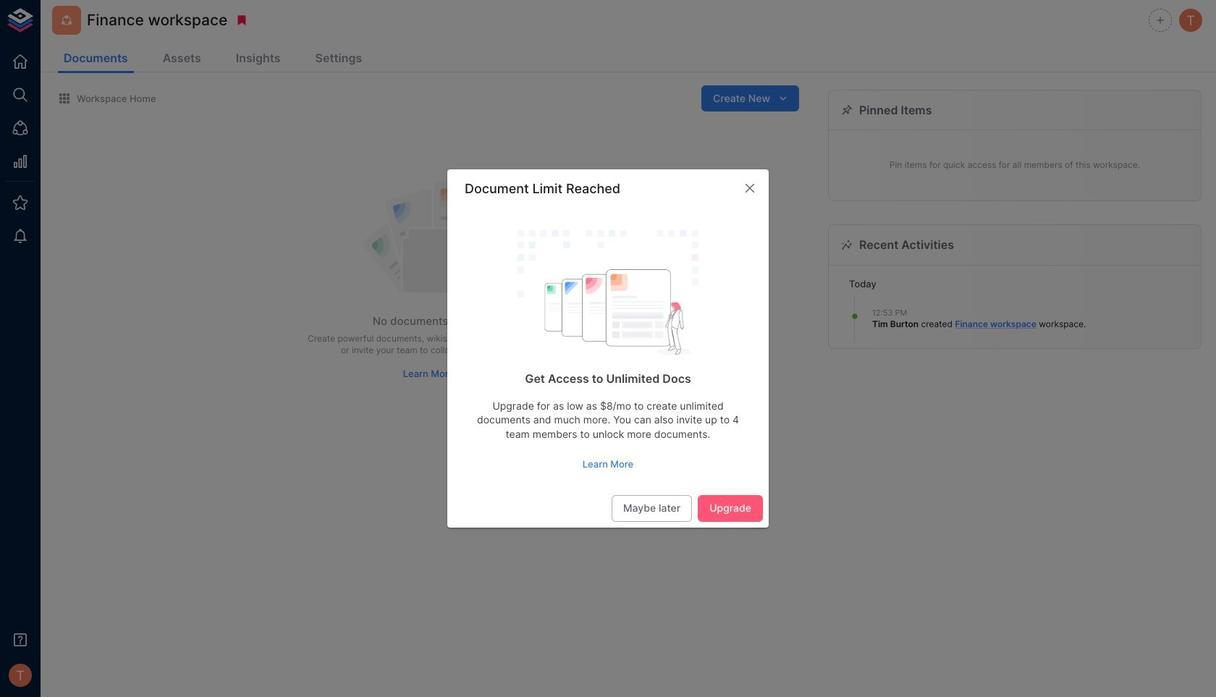 Task type: vqa. For each thing, say whether or not it's contained in the screenshot.
remove bookmark IMAGE
yes



Task type: locate. For each thing, give the bounding box(es) containing it.
remove bookmark image
[[236, 14, 249, 27]]

dialog
[[448, 170, 769, 528]]



